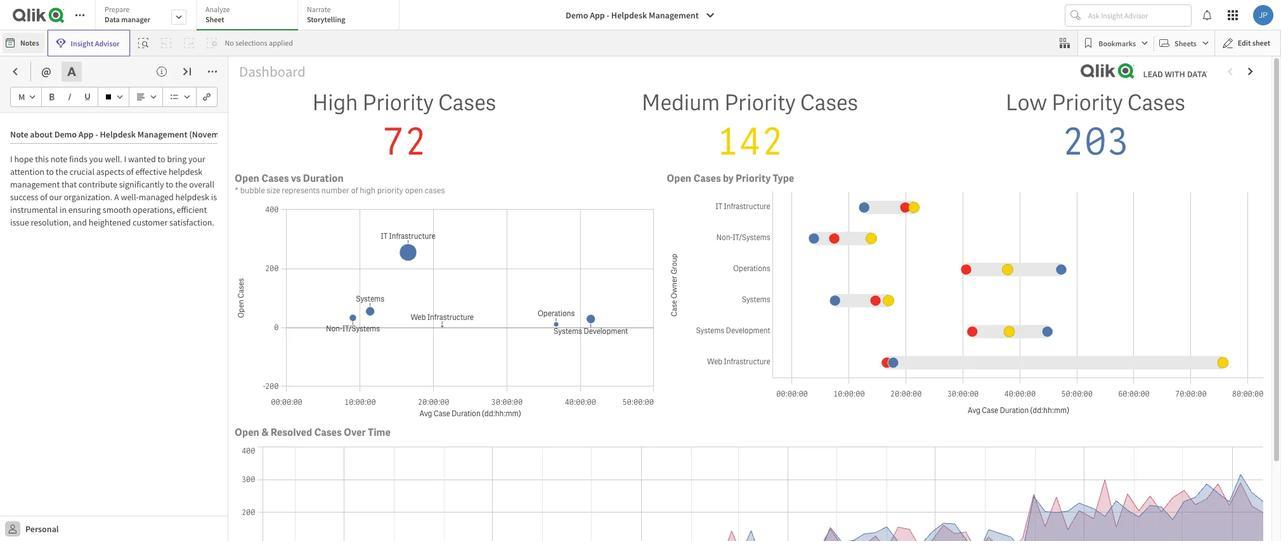Task type: locate. For each thing, give the bounding box(es) containing it.
selections
[[235, 38, 267, 48]]

analyze sheet
[[206, 4, 230, 24]]

effective
[[135, 166, 167, 178]]

sheets
[[1175, 38, 1197, 48]]

issue
[[10, 217, 29, 228]]

is
[[211, 192, 217, 203]]

finds
[[69, 154, 87, 165]]

insight advisor button
[[47, 30, 130, 56]]

sheets button
[[1157, 33, 1212, 53]]

2 i from the left
[[124, 154, 126, 165]]

prepare data manager
[[105, 4, 150, 24]]

toggle formatting image
[[66, 67, 77, 77]]

back image
[[10, 67, 20, 77]]

cases inside high priority cases 72
[[438, 88, 496, 117]]

that
[[61, 179, 77, 190]]

of left our
[[40, 192, 47, 203]]

and
[[73, 217, 87, 228]]

open cases vs duration * bubble size represents number of high priority open cases
[[235, 172, 445, 196]]

priority
[[363, 88, 434, 117], [725, 88, 796, 117], [1052, 88, 1123, 117], [736, 172, 771, 186]]

our
[[49, 192, 62, 203]]

heightened
[[89, 217, 131, 228]]

the left overall
[[175, 179, 187, 190]]

open left &
[[235, 426, 259, 439]]

helpdesk down bring
[[169, 166, 203, 178]]

size
[[267, 186, 280, 196]]

narrate
[[307, 4, 331, 14]]

to
[[158, 154, 165, 165], [46, 166, 54, 178], [166, 179, 173, 190]]

tab list inside application
[[95, 0, 404, 32]]

by
[[723, 172, 734, 186]]

to left bring
[[158, 154, 165, 165]]

hope
[[14, 154, 33, 165]]

2 horizontal spatial of
[[351, 186, 358, 196]]

0 horizontal spatial the
[[56, 166, 68, 178]]

i hope this note finds you well. i wanted to bring your attention to the crucial aspects of effective helpdesk management that contribute significantly to the overall success of our organization. a well-managed helpdesk is instrumental in ensuring smooth operations, efficient issue resolution, and heightened customer satisfaction.
[[10, 154, 219, 228]]

low priority cases 203
[[1006, 88, 1186, 166]]

@
[[41, 64, 51, 79]]

open inside open cases vs duration * bubble size represents number of high priority open cases
[[235, 172, 259, 186]]

Note Body text field
[[10, 144, 219, 442]]

i
[[10, 154, 12, 165], [124, 154, 126, 165]]

selections tool image
[[1060, 38, 1070, 48]]

i left hope
[[10, 154, 12, 165]]

application
[[0, 0, 1282, 542]]

1 vertical spatial helpdesk
[[175, 192, 209, 203]]

cases inside medium priority cases 142
[[800, 88, 859, 117]]

open
[[405, 186, 423, 196]]

well.
[[105, 154, 122, 165]]

bookmarks
[[1099, 38, 1136, 48]]

medium priority cases 142
[[642, 88, 859, 166]]

priority inside low priority cases 203
[[1052, 88, 1123, 117]]

data
[[105, 15, 120, 24]]

toggle formatting element
[[61, 62, 87, 82]]

0 horizontal spatial i
[[10, 154, 12, 165]]

operations,
[[133, 204, 175, 216]]

note
[[51, 154, 67, 165]]

0 horizontal spatial to
[[46, 166, 54, 178]]

1 horizontal spatial i
[[124, 154, 126, 165]]

tab list
[[95, 0, 404, 32]]

resolved
[[271, 426, 312, 439]]

i right well.
[[124, 154, 126, 165]]

over
[[344, 426, 366, 439]]

of
[[126, 166, 134, 178], [351, 186, 358, 196], [40, 192, 47, 203]]

&
[[261, 426, 269, 439]]

open left size
[[235, 172, 259, 186]]

applied
[[269, 38, 293, 48]]

the down note
[[56, 166, 68, 178]]

of up significantly
[[126, 166, 134, 178]]

managed
[[139, 192, 174, 203]]

you
[[89, 154, 103, 165]]

1 horizontal spatial to
[[158, 154, 165, 165]]

to down this
[[46, 166, 54, 178]]

2 horizontal spatial to
[[166, 179, 173, 190]]

instrumental
[[10, 204, 58, 216]]

priority inside medium priority cases 142
[[725, 88, 796, 117]]

to up managed
[[166, 179, 173, 190]]

1 horizontal spatial of
[[126, 166, 134, 178]]

a
[[114, 192, 119, 203]]

demo app - helpdesk management button
[[558, 5, 723, 25]]

open & resolved cases over time
[[235, 426, 391, 439]]

open left by
[[667, 172, 692, 186]]

helpdesk
[[612, 10, 647, 21]]

your
[[188, 154, 205, 165]]

helpdesk up efficient
[[175, 192, 209, 203]]

*
[[235, 186, 239, 196]]

medium
[[642, 88, 720, 117]]

m
[[18, 91, 25, 103]]

the
[[56, 166, 68, 178], [175, 179, 187, 190]]

details image
[[157, 67, 167, 77]]

priority inside high priority cases 72
[[363, 88, 434, 117]]

management
[[649, 10, 699, 21]]

in
[[60, 204, 67, 216]]

0 vertical spatial helpdesk
[[169, 166, 203, 178]]

1 vertical spatial the
[[175, 179, 187, 190]]

cases
[[438, 88, 496, 117], [800, 88, 859, 117], [1128, 88, 1186, 117], [261, 172, 289, 186], [694, 172, 721, 186], [314, 426, 342, 439]]

open
[[235, 172, 259, 186], [667, 172, 692, 186], [235, 426, 259, 439]]

of left high
[[351, 186, 358, 196]]

-
[[607, 10, 610, 21]]

narrate storytelling
[[307, 4, 345, 24]]

142
[[717, 117, 784, 166]]

expand image
[[182, 67, 192, 77]]

priority for 203
[[1052, 88, 1123, 117]]

203
[[1062, 117, 1130, 166]]

tab list containing prepare
[[95, 0, 404, 32]]

storytelling
[[307, 15, 345, 24]]

insert link image
[[203, 93, 211, 101]]



Task type: vqa. For each thing, say whether or not it's contained in the screenshot.
Your
yes



Task type: describe. For each thing, give the bounding box(es) containing it.
next sheet: performance image
[[1246, 67, 1256, 77]]

m button
[[13, 87, 39, 107]]

underline image
[[84, 93, 91, 101]]

edit sheet
[[1238, 38, 1271, 48]]

no selections applied
[[225, 38, 293, 48]]

cases inside low priority cases 203
[[1128, 88, 1186, 117]]

72
[[382, 117, 427, 166]]

organization.
[[64, 192, 112, 203]]

1 horizontal spatial the
[[175, 179, 187, 190]]

high
[[313, 88, 358, 117]]

sheet
[[206, 15, 224, 24]]

smart search image
[[139, 38, 149, 48]]

Note title text field
[[10, 123, 218, 144]]

1 vertical spatial to
[[46, 166, 54, 178]]

0 vertical spatial to
[[158, 154, 165, 165]]

crucial
[[70, 166, 95, 178]]

open for open cases vs duration * bubble size represents number of high priority open cases
[[235, 172, 259, 186]]

Ask Insight Advisor text field
[[1086, 5, 1192, 25]]

personal
[[25, 524, 59, 535]]

demo
[[566, 10, 588, 21]]

of inside open cases vs duration * bubble size represents number of high priority open cases
[[351, 186, 358, 196]]

insight advisor
[[71, 38, 120, 48]]

low
[[1006, 88, 1048, 117]]

bring
[[167, 154, 187, 165]]

bold image
[[48, 93, 56, 101]]

2 vertical spatial to
[[166, 179, 173, 190]]

satisfaction.
[[169, 217, 214, 228]]

0 horizontal spatial of
[[40, 192, 47, 203]]

smooth
[[103, 204, 131, 216]]

0 vertical spatial the
[[56, 166, 68, 178]]

edit sheet button
[[1215, 30, 1282, 56]]

insight
[[71, 38, 93, 48]]

open for open cases by priority type
[[667, 172, 692, 186]]

duration
[[303, 172, 344, 186]]

bubble
[[240, 186, 265, 196]]

cases
[[425, 186, 445, 196]]

high
[[360, 186, 376, 196]]

cases inside open cases vs duration * bubble size represents number of high priority open cases
[[261, 172, 289, 186]]

management
[[10, 179, 60, 190]]

analyze
[[206, 4, 230, 14]]

application containing 72
[[0, 0, 1282, 542]]

significantly
[[119, 179, 164, 190]]

no
[[225, 38, 234, 48]]

advisor
[[95, 38, 120, 48]]

edit
[[1238, 38, 1251, 48]]

customer
[[133, 217, 168, 228]]

sheet
[[1253, 38, 1271, 48]]

app
[[590, 10, 605, 21]]

efficient
[[177, 204, 207, 216]]

attention
[[10, 166, 44, 178]]

high priority cases 72
[[313, 88, 496, 166]]

overall
[[189, 179, 214, 190]]

1 i from the left
[[10, 154, 12, 165]]

priority
[[377, 186, 403, 196]]

bookmarks button
[[1081, 33, 1152, 53]]

resolution,
[[31, 217, 71, 228]]

time
[[368, 426, 391, 439]]

aspects
[[96, 166, 124, 178]]

number
[[322, 186, 350, 196]]

ensuring
[[68, 204, 101, 216]]

demo app - helpdesk management
[[566, 10, 699, 21]]

well-
[[121, 192, 139, 203]]

notes button
[[3, 33, 44, 53]]

open for open & resolved cases over time
[[235, 426, 259, 439]]

type
[[773, 172, 795, 186]]

notes
[[20, 38, 39, 48]]

this
[[35, 154, 49, 165]]

manager
[[121, 15, 150, 24]]

priority for 142
[[725, 88, 796, 117]]

italic image
[[66, 93, 74, 101]]

open cases by priority type
[[667, 172, 795, 186]]

represents
[[282, 186, 320, 196]]

vs
[[291, 172, 301, 186]]

priority for 72
[[363, 88, 434, 117]]

james peterson image
[[1254, 5, 1274, 25]]

contribute
[[78, 179, 117, 190]]

@ button
[[36, 62, 56, 82]]

prepare
[[105, 4, 130, 14]]



